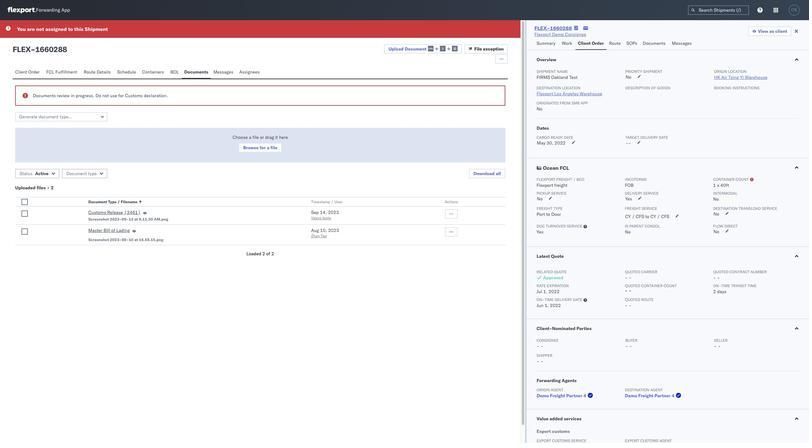 Task type: describe. For each thing, give the bounding box(es) containing it.
vasco
[[311, 216, 322, 221]]

partner for destination agent
[[655, 394, 671, 399]]

customs
[[552, 429, 570, 435]]

0 vertical spatial not
[[36, 26, 44, 32]]

on-time transit time 2 days
[[714, 284, 757, 295]]

transit
[[732, 284, 747, 289]]

of for master bill of lading
[[111, 228, 115, 234]]

shipment inside shipment name firms oakland test
[[537, 69, 556, 74]]

port
[[537, 212, 545, 218]]

0 vertical spatial client order
[[578, 40, 604, 46]]

as
[[770, 28, 775, 34]]

screenshot 2023-08-10 at 16.58.15.png
[[88, 238, 163, 243]]

forwarding for forwarding agents
[[537, 379, 561, 384]]

1 horizontal spatial delivery
[[641, 135, 658, 140]]

1 horizontal spatial demo
[[552, 32, 564, 37]]

document type button
[[62, 169, 108, 179]]

no inside originates from smb app no
[[537, 106, 543, 112]]

1 horizontal spatial documents button
[[641, 38, 670, 50]]

service down flexport freight / bco flexport freight
[[552, 191, 567, 196]]

review
[[57, 93, 70, 99]]

angeles
[[563, 91, 579, 97]]

assigned
[[45, 26, 67, 32]]

container
[[642, 284, 663, 289]]

containers button
[[140, 66, 168, 79]]

0 vertical spatial a
[[249, 135, 251, 140]]

buyer
[[626, 339, 638, 343]]

on-time delivery date
[[537, 298, 583, 303]]

file exception
[[475, 46, 504, 52]]

browse
[[243, 145, 259, 151]]

description of goods
[[626, 86, 671, 90]]

service
[[642, 207, 658, 211]]

2 inside on-time transit time 2 days
[[714, 289, 716, 295]]

value added services button
[[527, 410, 810, 429]]

at for sep 14, 2023
[[134, 217, 138, 222]]

quoted contract number - - rate expiration jul 1, 2022
[[537, 270, 767, 295]]

2 horizontal spatial of
[[651, 86, 656, 90]]

0 vertical spatial freight
[[557, 177, 573, 182]]

you are not assigned to this shipment
[[17, 26, 108, 32]]

0 horizontal spatial consignee
[[537, 339, 559, 343]]

0 horizontal spatial documents button
[[182, 66, 211, 79]]

10
[[129, 238, 133, 243]]

demo for destination agent
[[625, 394, 638, 399]]

doc turnover service
[[537, 224, 583, 229]]

0 vertical spatial 1660288
[[550, 25, 572, 31]]

quoted for quoted container count - -
[[625, 284, 641, 289]]

0 vertical spatial client order button
[[576, 38, 607, 50]]

on- for on-time delivery date
[[537, 298, 545, 303]]

are
[[27, 26, 35, 32]]

/ up consol
[[658, 214, 660, 220]]

1 vertical spatial order
[[28, 69, 40, 75]]

active
[[35, 171, 49, 177]]

freight inside freight type port to door
[[537, 207, 553, 211]]

flow direct
[[714, 224, 738, 229]]

1 horizontal spatial count
[[736, 177, 749, 182]]

freight down origin agent
[[550, 394, 566, 399]]

of for loaded 2 of 2
[[266, 251, 270, 257]]

1 vertical spatial 1,
[[545, 303, 549, 309]]

4 for origin agent
[[584, 394, 587, 399]]

added
[[550, 417, 563, 422]]

on- for on-time transit time 2 days
[[714, 284, 722, 289]]

1 vertical spatial messages button
[[211, 66, 237, 79]]

timestamp / user button
[[310, 199, 432, 205]]

client for client order button to the top
[[578, 40, 591, 46]]

am.png
[[154, 217, 168, 222]]

2022 inside quoted contract number - - rate expiration jul 1, 2022
[[549, 289, 560, 295]]

flexport up pickup
[[537, 183, 554, 188]]

1 vertical spatial freight
[[555, 183, 568, 188]]

pickup
[[537, 191, 551, 196]]

quoted route - -
[[625, 298, 654, 309]]

document for document type / filename
[[88, 200, 107, 205]]

0 vertical spatial messages button
[[670, 38, 696, 50]]

schedule
[[117, 69, 136, 75]]

no down flow
[[714, 229, 720, 235]]

destination for service
[[714, 207, 738, 211]]

/ right type
[[118, 200, 120, 205]]

location for tsing
[[729, 69, 747, 74]]

consol
[[645, 224, 661, 229]]

0 horizontal spatial yes
[[537, 230, 544, 235]]

0 horizontal spatial 1660288
[[35, 45, 67, 54]]

transload
[[739, 207, 761, 211]]

exception
[[483, 46, 504, 52]]

0 vertical spatial shipment
[[85, 26, 108, 32]]

lading
[[116, 228, 130, 234]]

bol button
[[168, 66, 182, 79]]

bco
[[577, 177, 585, 182]]

from
[[560, 101, 571, 106]]

demo freight partner 4 for origin
[[537, 394, 587, 399]]

flexport inside the destination location flexport los angeles warehouse
[[537, 91, 554, 97]]

booking
[[714, 86, 732, 90]]

0 horizontal spatial delivery
[[555, 298, 572, 303]]

type for document type
[[88, 171, 97, 177]]

seller
[[714, 339, 728, 343]]

16.58.15.png
[[139, 238, 163, 243]]

os
[[792, 8, 798, 12]]

service right "transload"
[[762, 207, 778, 211]]

40ft
[[721, 183, 730, 188]]

this
[[74, 26, 83, 32]]

ready
[[551, 135, 563, 140]]

expiration
[[547, 284, 569, 289]]

ocean
[[543, 165, 559, 171]]

jul
[[537, 289, 542, 295]]

hk
[[714, 75, 721, 80]]

warehouse inside the destination location flexport los angeles warehouse
[[580, 91, 603, 97]]

2 vertical spatial destination
[[625, 388, 650, 393]]

view as client button
[[749, 27, 792, 36]]

no inside intermodal no
[[714, 197, 719, 202]]

2023- for aug
[[110, 238, 122, 243]]

dates
[[537, 126, 549, 131]]

origin agent
[[537, 388, 564, 393]]

destination agent
[[625, 388, 663, 393]]

shipper
[[537, 354, 553, 359]]

0 vertical spatial file
[[253, 135, 259, 140]]

∙
[[47, 185, 50, 191]]

1 horizontal spatial customs
[[125, 93, 143, 99]]

sep 14, 2023 vasco teste
[[311, 210, 339, 221]]

0 horizontal spatial messages
[[214, 69, 233, 75]]

master
[[88, 228, 102, 234]]

partner for origin agent
[[567, 394, 583, 399]]

agent for destination agent
[[651, 388, 663, 393]]

related
[[537, 270, 553, 275]]

2023- for sep
[[110, 217, 122, 222]]

demo freight partner 4 link for destination agent
[[625, 393, 683, 400]]

shipper - -
[[537, 354, 553, 365]]

service up service
[[644, 191, 659, 196]]

fcl fulfillment button
[[44, 66, 81, 79]]

0 vertical spatial for
[[118, 93, 124, 99]]

buyer - -
[[626, 339, 638, 350]]

value
[[537, 417, 549, 422]]

summary button
[[534, 38, 560, 50]]

user
[[335, 200, 343, 205]]

tao
[[321, 234, 327, 239]]

/ left user
[[331, 200, 334, 205]]

choose a file or drag it here
[[233, 135, 288, 140]]

delivery
[[625, 191, 643, 196]]

browse for a file
[[243, 145, 278, 151]]

use
[[110, 93, 117, 99]]

freight down destination agent
[[639, 394, 654, 399]]

or
[[260, 135, 264, 140]]

date up parties
[[573, 298, 583, 303]]

days
[[718, 289, 727, 295]]

instructions
[[733, 86, 760, 90]]

fob
[[625, 183, 634, 188]]

0 vertical spatial messages
[[672, 40, 692, 46]]

teste
[[323, 216, 331, 221]]

demo for origin agent
[[537, 394, 549, 399]]

incoterms fob
[[625, 177, 647, 188]]

no down pickup
[[537, 196, 543, 202]]

1 horizontal spatial order
[[592, 40, 604, 46]]

0 vertical spatial yes
[[626, 196, 633, 202]]

jun 1, 2022
[[537, 303, 561, 309]]

file inside button
[[271, 145, 278, 151]]

priority
[[626, 69, 643, 74]]

0 horizontal spatial customs
[[88, 210, 106, 216]]

route details button
[[81, 66, 115, 79]]

quoted for quoted carrier - -
[[625, 270, 641, 275]]

/ up parent
[[632, 214, 635, 220]]

(3461)
[[124, 210, 141, 216]]

client-nominated parties
[[537, 326, 592, 332]]

no up flow
[[714, 212, 720, 217]]

0 horizontal spatial to
[[68, 26, 73, 32]]



Task type: locate. For each thing, give the bounding box(es) containing it.
1 horizontal spatial client
[[578, 40, 591, 46]]

2 vertical spatial documents
[[33, 93, 56, 99]]

not right do
[[102, 93, 109, 99]]

related quote
[[537, 270, 567, 275]]

date right ready
[[564, 135, 574, 140]]

intermodal no
[[714, 191, 738, 202]]

filename
[[121, 200, 137, 205]]

assignees
[[239, 69, 260, 75]]

2 horizontal spatial document
[[405, 46, 427, 52]]

time right transit
[[748, 284, 757, 289]]

type inside freight type port to door
[[554, 207, 563, 211]]

count inside quoted container count - -
[[664, 284, 677, 289]]

location up angeles
[[562, 86, 581, 90]]

messages button left assignees at the left of the page
[[211, 66, 237, 79]]

1 horizontal spatial location
[[729, 69, 747, 74]]

freight up port
[[537, 207, 553, 211]]

yi
[[741, 75, 744, 80]]

drag
[[265, 135, 274, 140]]

type for freight type port to door
[[554, 207, 563, 211]]

agent up value added services button
[[651, 388, 663, 393]]

origin for origin agent
[[537, 388, 550, 393]]

1 horizontal spatial cy
[[651, 214, 656, 220]]

0 vertical spatial 2023-
[[110, 217, 122, 222]]

1 vertical spatial 2023
[[328, 228, 339, 234]]

client order button right work
[[576, 38, 607, 50]]

screenshot down master
[[88, 238, 109, 243]]

to down service
[[646, 214, 650, 220]]

bill
[[104, 228, 110, 234]]

warehouse inside the origin location hk air tsing yi warehouse
[[745, 75, 768, 80]]

export
[[537, 429, 551, 435]]

x
[[718, 183, 720, 188]]

0 vertical spatial app
[[61, 7, 70, 13]]

fcl left fulfillment
[[46, 69, 54, 75]]

1 horizontal spatial shipment
[[537, 69, 556, 74]]

2 at from the top
[[134, 238, 138, 243]]

0 horizontal spatial destination
[[537, 86, 561, 90]]

demo freight partner 4 link for origin agent
[[537, 393, 595, 400]]

document type / filename
[[88, 200, 137, 205]]

on-
[[714, 284, 722, 289], [537, 298, 545, 303]]

1 horizontal spatial route
[[609, 40, 621, 46]]

1 vertical spatial screenshot
[[88, 238, 109, 243]]

1 horizontal spatial origin
[[714, 69, 728, 74]]

origin
[[714, 69, 728, 74], [537, 388, 550, 393]]

1 vertical spatial customs
[[88, 210, 106, 216]]

consignee up work
[[565, 32, 587, 37]]

1 horizontal spatial documents
[[184, 69, 208, 75]]

1 horizontal spatial to
[[547, 212, 551, 218]]

agent for origin agent
[[551, 388, 564, 393]]

0 vertical spatial fcl
[[46, 69, 54, 75]]

agent down forwarding agents
[[551, 388, 564, 393]]

1 horizontal spatial messages button
[[670, 38, 696, 50]]

order left route button
[[592, 40, 604, 46]]

demo freight partner 4 down destination agent
[[625, 394, 675, 399]]

doc
[[537, 224, 545, 229]]

2 agent from the left
[[651, 388, 663, 393]]

date for may 30, 2022
[[564, 135, 574, 140]]

oakland
[[552, 75, 568, 80]]

1 horizontal spatial file
[[271, 145, 278, 151]]

2 demo freight partner 4 from the left
[[625, 394, 675, 399]]

demo freight partner 4 link down agents
[[537, 393, 595, 400]]

client for the leftmost client order button
[[15, 69, 27, 75]]

agents
[[562, 379, 577, 384]]

documents for leftmost documents button
[[184, 69, 208, 75]]

booking instructions
[[714, 86, 760, 90]]

nominated
[[552, 326, 576, 332]]

customs left release at the top of page
[[88, 210, 106, 216]]

1 vertical spatial client order
[[15, 69, 40, 75]]

target delivery date
[[626, 135, 669, 140]]

of right bill
[[111, 228, 115, 234]]

files
[[37, 185, 46, 191]]

forwarding up origin agent
[[537, 379, 561, 384]]

1 horizontal spatial 4
[[672, 394, 675, 399]]

screenshot up master
[[88, 217, 109, 222]]

cfs
[[636, 214, 645, 220], [662, 214, 670, 220]]

demo down origin agent
[[537, 394, 549, 399]]

1 agent from the left
[[551, 388, 564, 393]]

1 vertical spatial type
[[554, 207, 563, 211]]

forwarding up assigned
[[36, 7, 60, 13]]

freight type port to door
[[537, 207, 563, 218]]

1 horizontal spatial consignee
[[565, 32, 587, 37]]

0 horizontal spatial warehouse
[[580, 91, 603, 97]]

no down is
[[625, 230, 631, 235]]

warehouse right yi
[[745, 75, 768, 80]]

master bill of lading
[[88, 228, 130, 234]]

to for freight type port to door
[[547, 212, 551, 218]]

screenshot for sep
[[88, 217, 109, 222]]

time for on-time delivery date
[[545, 298, 554, 303]]

0 vertical spatial route
[[609, 40, 621, 46]]

aug 10, 2023 zhen tao
[[311, 228, 339, 239]]

fcl inside button
[[46, 69, 54, 75]]

destination for flexport
[[537, 86, 561, 90]]

not right are
[[36, 26, 44, 32]]

freight down delivery at the top of page
[[625, 207, 641, 211]]

0 horizontal spatial demo
[[537, 394, 549, 399]]

0 vertical spatial forwarding
[[36, 7, 60, 13]]

document type / filename button
[[87, 199, 299, 205]]

name
[[557, 69, 568, 74]]

0 vertical spatial origin
[[714, 69, 728, 74]]

documents left the review
[[33, 93, 56, 99]]

quoted inside quoted route - -
[[625, 298, 641, 303]]

0 vertical spatial client
[[578, 40, 591, 46]]

1 horizontal spatial cfs
[[662, 214, 670, 220]]

export customs
[[537, 429, 570, 435]]

1 vertical spatial origin
[[537, 388, 550, 393]]

services
[[564, 417, 582, 422]]

1 vertical spatial consignee
[[537, 339, 559, 343]]

containers
[[142, 69, 164, 75]]

choose
[[233, 135, 248, 140]]

no down priority
[[626, 74, 632, 80]]

1 horizontal spatial a
[[267, 145, 270, 151]]

freight down ocean fcl
[[557, 177, 573, 182]]

2 4 from the left
[[672, 394, 675, 399]]

/ left bco at the right of page
[[574, 177, 576, 182]]

screenshot for aug
[[88, 238, 109, 243]]

to inside freight type port to door
[[547, 212, 551, 218]]

1 horizontal spatial app
[[581, 101, 588, 106]]

1 vertical spatial of
[[111, 228, 115, 234]]

quoted inside quoted carrier - -
[[625, 270, 641, 275]]

service
[[552, 191, 567, 196], [644, 191, 659, 196], [762, 207, 778, 211], [567, 224, 583, 229]]

0 vertical spatial consignee
[[565, 32, 587, 37]]

may
[[537, 140, 546, 146]]

flexport demo consignee
[[535, 32, 587, 37]]

demo freight partner 4 link down destination agent
[[625, 393, 683, 400]]

order down flex - 1660288
[[28, 69, 40, 75]]

2022 down ready
[[555, 140, 566, 146]]

container count
[[714, 177, 749, 182]]

overview button
[[527, 50, 810, 69]]

app up you are not assigned to this shipment
[[61, 7, 70, 13]]

/ inside flexport freight / bco flexport freight
[[574, 177, 576, 182]]

0 vertical spatial customs
[[125, 93, 143, 99]]

2 screenshot from the top
[[88, 238, 109, 243]]

count
[[736, 177, 749, 182], [664, 284, 677, 289]]

on- up days
[[714, 284, 722, 289]]

client right work button
[[578, 40, 591, 46]]

2 partner from the left
[[655, 394, 671, 399]]

2023 up teste
[[328, 210, 339, 216]]

1 vertical spatial shipment
[[537, 69, 556, 74]]

consignee
[[565, 32, 587, 37], [537, 339, 559, 343]]

target
[[626, 135, 640, 140]]

shipment up firms
[[537, 69, 556, 74]]

zhen
[[311, 234, 320, 239]]

0 horizontal spatial a
[[249, 135, 251, 140]]

flexport up originates
[[537, 91, 554, 97]]

0 vertical spatial document
[[405, 46, 427, 52]]

parent
[[630, 224, 644, 229]]

0 horizontal spatial for
[[118, 93, 124, 99]]

quoted for quoted route - -
[[625, 298, 641, 303]]

0 vertical spatial delivery
[[641, 135, 658, 140]]

number
[[751, 270, 767, 275]]

1 2023- from the top
[[110, 217, 122, 222]]

0 horizontal spatial time
[[545, 298, 554, 303]]

1 horizontal spatial forwarding
[[537, 379, 561, 384]]

seller - -
[[714, 339, 728, 350]]

Search Shipments (/) text field
[[688, 5, 749, 15]]

0 vertical spatial warehouse
[[745, 75, 768, 80]]

file
[[475, 46, 482, 52]]

1 horizontal spatial of
[[266, 251, 270, 257]]

quoted inside quoted container count - -
[[625, 284, 641, 289]]

1 screenshot from the top
[[88, 217, 109, 222]]

0 horizontal spatial app
[[61, 7, 70, 13]]

9.11.30
[[139, 217, 153, 222]]

destination inside the destination location flexport los angeles warehouse
[[537, 86, 561, 90]]

view as client
[[759, 28, 788, 34]]

origin inside the origin location hk air tsing yi warehouse
[[714, 69, 728, 74]]

0 horizontal spatial client order button
[[13, 66, 44, 79]]

uploaded
[[15, 185, 36, 191]]

0 vertical spatial documents
[[643, 40, 666, 46]]

0 vertical spatial of
[[651, 86, 656, 90]]

1 vertical spatial 1660288
[[35, 45, 67, 54]]

None checkbox
[[22, 199, 28, 206], [22, 229, 28, 235], [22, 199, 28, 206], [22, 229, 28, 235]]

2 horizontal spatial to
[[646, 214, 650, 220]]

1 vertical spatial count
[[664, 284, 677, 289]]

origin location hk air tsing yi warehouse
[[714, 69, 768, 80]]

a
[[249, 135, 251, 140], [267, 145, 270, 151]]

browse for a file button
[[239, 143, 282, 153]]

2023- down release at the top of page
[[110, 217, 122, 222]]

0 horizontal spatial cy
[[626, 214, 631, 220]]

0 vertical spatial count
[[736, 177, 749, 182]]

origin down forwarding agents
[[537, 388, 550, 393]]

count right container
[[664, 284, 677, 289]]

upload document button
[[384, 44, 462, 54]]

1 vertical spatial location
[[562, 86, 581, 90]]

screenshot 2023-09-13 at 9.11.30 am.png
[[88, 217, 168, 222]]

latest quote button
[[527, 247, 810, 266]]

-
[[31, 45, 35, 54], [626, 140, 629, 146], [629, 140, 632, 146], [625, 275, 628, 281], [629, 275, 632, 281], [714, 275, 716, 281], [718, 275, 720, 281], [625, 288, 628, 294], [629, 288, 632, 294], [625, 303, 628, 309], [629, 303, 632, 309], [537, 344, 540, 350], [541, 344, 544, 350], [626, 344, 628, 350], [630, 344, 632, 350], [714, 344, 717, 350], [718, 344, 721, 350], [537, 359, 540, 365], [541, 359, 544, 365]]

route for route details
[[84, 69, 96, 75]]

1 vertical spatial messages
[[214, 69, 233, 75]]

1 horizontal spatial not
[[102, 93, 109, 99]]

it
[[275, 135, 278, 140]]

partner down agents
[[567, 394, 583, 399]]

1660288 up flexport demo consignee
[[550, 25, 572, 31]]

0 vertical spatial type
[[88, 171, 97, 177]]

1, right jun
[[545, 303, 549, 309]]

documents for documents review in progress. do not use for customs declaration.
[[33, 93, 56, 99]]

2 cfs from the left
[[662, 214, 670, 220]]

1 cy from the left
[[626, 214, 631, 220]]

fcl right ocean at top right
[[560, 165, 569, 171]]

location up hk air tsing yi warehouse link
[[729, 69, 747, 74]]

app inside originates from smb app no
[[581, 101, 588, 106]]

on- inside on-time transit time 2 days
[[714, 284, 722, 289]]

origin for origin location hk air tsing yi warehouse
[[714, 69, 728, 74]]

1 x 40ft
[[714, 183, 730, 188]]

documents button right the bol
[[182, 66, 211, 79]]

for inside button
[[260, 145, 266, 151]]

quoted for quoted contract number - - rate expiration jul 1, 2022
[[714, 270, 729, 275]]

a inside button
[[267, 145, 270, 151]]

delivery right 'target'
[[641, 135, 658, 140]]

sops button
[[624, 38, 641, 50]]

on- up jun
[[537, 298, 545, 303]]

of inside master bill of lading link
[[111, 228, 115, 234]]

1 vertical spatial yes
[[537, 230, 544, 235]]

flexport. image
[[8, 7, 36, 13]]

status active
[[20, 171, 49, 177]]

summary
[[537, 40, 556, 46]]

client order right work button
[[578, 40, 604, 46]]

loaded
[[247, 251, 261, 257]]

a down drag
[[267, 145, 270, 151]]

location inside the origin location hk air tsing yi warehouse
[[729, 69, 747, 74]]

at right the 13
[[134, 217, 138, 222]]

2022 for 30,
[[555, 140, 566, 146]]

flexport down ocean at top right
[[537, 177, 556, 182]]

priority shipment
[[626, 69, 663, 74]]

delivery service
[[625, 191, 659, 196]]

0 vertical spatial order
[[592, 40, 604, 46]]

quoted inside quoted contract number - - rate expiration jul 1, 2022
[[714, 270, 729, 275]]

1 horizontal spatial messages
[[672, 40, 692, 46]]

1 vertical spatial app
[[581, 101, 588, 106]]

for right use
[[118, 93, 124, 99]]

0 horizontal spatial 4
[[584, 394, 587, 399]]

2 vertical spatial document
[[88, 200, 107, 205]]

app right the smb
[[581, 101, 588, 106]]

no down intermodal
[[714, 197, 719, 202]]

0 horizontal spatial client
[[15, 69, 27, 75]]

location inside the destination location flexport los angeles warehouse
[[562, 86, 581, 90]]

demo freight partner 4 for destination
[[625, 394, 675, 399]]

freight up pickup service
[[555, 183, 568, 188]]

location for angeles
[[562, 86, 581, 90]]

type inside button
[[88, 171, 97, 177]]

consignee down 'client-'
[[537, 339, 559, 343]]

1 horizontal spatial client order button
[[576, 38, 607, 50]]

container
[[714, 177, 735, 182]]

1 vertical spatial file
[[271, 145, 278, 151]]

freight
[[537, 207, 553, 211], [625, 207, 641, 211], [550, 394, 566, 399], [639, 394, 654, 399]]

1
[[714, 183, 716, 188]]

route for route
[[609, 40, 621, 46]]

documents for the rightmost documents button
[[643, 40, 666, 46]]

2 demo freight partner 4 link from the left
[[625, 393, 683, 400]]

a right choose
[[249, 135, 251, 140]]

shipment right 'this'
[[85, 26, 108, 32]]

1 demo freight partner 4 from the left
[[537, 394, 587, 399]]

Generate document type... text field
[[15, 112, 108, 122]]

1, right jul
[[544, 289, 548, 295]]

agent
[[551, 388, 564, 393], [651, 388, 663, 393]]

progress.
[[76, 93, 94, 99]]

document for document type
[[66, 171, 87, 177]]

documents right 'bol' button
[[184, 69, 208, 75]]

at right 10
[[134, 238, 138, 243]]

0 vertical spatial screenshot
[[88, 217, 109, 222]]

08-
[[122, 238, 129, 243]]

1 cfs from the left
[[636, 214, 645, 220]]

count right container at top
[[736, 177, 749, 182]]

4 for destination agent
[[672, 394, 675, 399]]

at
[[134, 217, 138, 222], [134, 238, 138, 243]]

1 vertical spatial delivery
[[555, 298, 572, 303]]

shipment name firms oakland test
[[537, 69, 578, 80]]

0 vertical spatial on-
[[714, 284, 722, 289]]

1 demo freight partner 4 link from the left
[[537, 393, 595, 400]]

2023 inside sep 14, 2023 vasco teste
[[328, 210, 339, 216]]

date for --
[[659, 135, 669, 140]]

client order down 'flex' at the left of page
[[15, 69, 40, 75]]

1 vertical spatial client
[[15, 69, 27, 75]]

2022 for 1,
[[550, 303, 561, 309]]

2 2023- from the top
[[110, 238, 122, 243]]

to right port
[[547, 212, 551, 218]]

flexport down flex-
[[535, 32, 551, 37]]

documents review in progress. do not use for customs declaration.
[[33, 93, 168, 99]]

route button
[[607, 38, 624, 50]]

2 horizontal spatial time
[[748, 284, 757, 289]]

None checkbox
[[22, 211, 28, 217]]

0 horizontal spatial demo freight partner 4 link
[[537, 393, 595, 400]]

warehouse right angeles
[[580, 91, 603, 97]]

2 vertical spatial of
[[266, 251, 270, 257]]

may 30, 2022
[[537, 140, 566, 146]]

2023 for aug 10, 2023
[[328, 228, 339, 234]]

2023- down master bill of lading link
[[110, 238, 122, 243]]

of left goods
[[651, 86, 656, 90]]

documents button up 'overview' button
[[641, 38, 670, 50]]

4
[[584, 394, 587, 399], [672, 394, 675, 399]]

1, inside quoted contract number - - rate expiration jul 1, 2022
[[544, 289, 548, 295]]

1 horizontal spatial for
[[260, 145, 266, 151]]

to left 'this'
[[68, 26, 73, 32]]

forwarding for forwarding app
[[36, 7, 60, 13]]

to for cy / cfs to cy / cfs
[[646, 214, 650, 220]]

time for on-time transit time 2 days
[[722, 284, 731, 289]]

1 at from the top
[[134, 217, 138, 222]]

1 4 from the left
[[584, 394, 587, 399]]

quoted down quoted carrier - -
[[625, 284, 641, 289]]

route left details
[[84, 69, 96, 75]]

2 cy from the left
[[651, 214, 656, 220]]

time up days
[[722, 284, 731, 289]]

quoted left contract
[[714, 270, 729, 275]]

2023 right 10,
[[328, 228, 339, 234]]

file down it
[[271, 145, 278, 151]]

flex-
[[535, 25, 550, 31]]

route left the sops
[[609, 40, 621, 46]]

at for aug 10, 2023
[[134, 238, 138, 243]]

1 horizontal spatial document
[[88, 200, 107, 205]]

0 horizontal spatial type
[[88, 171, 97, 177]]

cy up is
[[626, 214, 631, 220]]

2 horizontal spatial demo
[[625, 394, 638, 399]]

master bill of lading link
[[88, 228, 130, 235]]

partner
[[567, 394, 583, 399], [655, 394, 671, 399]]

demo down destination agent
[[625, 394, 638, 399]]

2022 down expiration
[[549, 289, 560, 295]]

messages up 'overview' button
[[672, 40, 692, 46]]

no inside is parent consol no
[[625, 230, 631, 235]]

13
[[129, 217, 133, 222]]

shipment
[[85, 26, 108, 32], [537, 69, 556, 74]]

cy down service
[[651, 214, 656, 220]]

demo freight partner 4 down origin agent
[[537, 394, 587, 399]]

0 horizontal spatial demo freight partner 4
[[537, 394, 587, 399]]

demo down "flex-1660288" link
[[552, 32, 564, 37]]

actions
[[445, 200, 458, 205]]

2023 for sep 14, 2023
[[328, 210, 339, 216]]

originates
[[537, 101, 559, 106]]

file left or
[[253, 135, 259, 140]]

upload
[[389, 46, 404, 52]]

1 partner from the left
[[567, 394, 583, 399]]

details
[[97, 69, 111, 75]]

0 horizontal spatial not
[[36, 26, 44, 32]]

service right turnover
[[567, 224, 583, 229]]

origin up hk
[[714, 69, 728, 74]]

0 horizontal spatial route
[[84, 69, 96, 75]]

0 vertical spatial at
[[134, 217, 138, 222]]

fcl inside button
[[560, 165, 569, 171]]

carrier
[[642, 270, 658, 275]]

quoted left carrier
[[625, 270, 641, 275]]

0 horizontal spatial shipment
[[85, 26, 108, 32]]

2023 inside "aug 10, 2023 zhen tao"
[[328, 228, 339, 234]]

all
[[496, 171, 501, 177]]

1 horizontal spatial demo freight partner 4 link
[[625, 393, 683, 400]]



Task type: vqa. For each thing, say whether or not it's contained in the screenshot.
CONTAINER COUNT
yes



